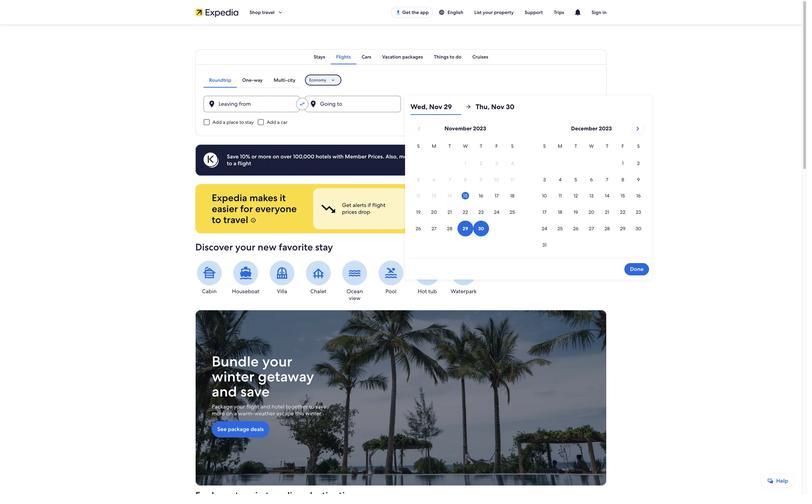 Task type: vqa. For each thing, say whether or not it's contained in the screenshot.


Task type: locate. For each thing, give the bounding box(es) containing it.
get right download the app button icon
[[402, 9, 411, 15]]

on
[[273, 153, 279, 160], [226, 411, 233, 418]]

22 button up 29 button
[[615, 205, 631, 220]]

your
[[483, 9, 493, 15], [235, 241, 255, 254], [262, 353, 292, 372], [234, 404, 245, 411]]

bundle inside bundle flight + hotel to save
[[440, 202, 458, 209]]

0 horizontal spatial 18
[[510, 193, 515, 199]]

25 inside november 2023 element
[[510, 209, 515, 216]]

22 up 29 button
[[620, 209, 626, 216]]

2 20 from the left
[[589, 209, 594, 216]]

1 horizontal spatial 20 button
[[584, 205, 599, 220]]

stay right 'place'
[[245, 119, 254, 125]]

stay right favorite
[[315, 241, 333, 254]]

bundle your winter getaway and save main content
[[0, 25, 802, 495]]

0 horizontal spatial m
[[432, 143, 436, 149]]

4
[[559, 177, 562, 183]]

flight inside get alerts if flight prices drop
[[372, 202, 385, 209]]

0 horizontal spatial 24 button
[[489, 205, 505, 220]]

travel inside shop travel dropdown button
[[262, 9, 275, 15]]

november
[[445, 125, 472, 132]]

flight right if
[[372, 202, 385, 209]]

18 down airline
[[558, 209, 562, 216]]

escape
[[276, 411, 294, 418]]

trips
[[554, 9, 564, 15]]

22 button left + at the top of the page
[[458, 205, 473, 220]]

1 horizontal spatial 16
[[636, 193, 641, 199]]

w inside 'december 2023' element
[[589, 143, 594, 149]]

28 left 29 button
[[605, 226, 610, 232]]

4 s from the left
[[637, 143, 640, 149]]

get the app link
[[391, 7, 433, 18]]

1 t from the left
[[448, 143, 451, 149]]

next month image
[[634, 125, 642, 133]]

25 button down key
[[552, 221, 568, 237]]

0 horizontal spatial 22 button
[[458, 205, 473, 220]]

0 vertical spatial 25
[[510, 209, 515, 216]]

0 horizontal spatial hotel
[[272, 404, 284, 411]]

1 horizontal spatial on
[[273, 153, 279, 160]]

0 horizontal spatial get
[[342, 202, 351, 209]]

30 right 29 button
[[636, 226, 641, 232]]

and
[[581, 202, 590, 209], [212, 383, 237, 402], [261, 404, 270, 411]]

2 28 from the left
[[605, 226, 610, 232]]

get left alerts
[[342, 202, 351, 209]]

on inside bundle your winter getaway and save package your flight and hotel together to save more on a warm-weather escape this winter.
[[226, 411, 233, 418]]

28 inside 'december 2023' element
[[605, 226, 610, 232]]

16 inside 'december 2023' element
[[636, 193, 641, 199]]

bundle your winter getaway and save package your flight and hotel together to save more on a warm-weather escape this winter.
[[212, 353, 326, 418]]

0 vertical spatial stay
[[245, 119, 254, 125]]

1 horizontal spatial 26 button
[[568, 221, 584, 237]]

roundtrip link
[[204, 73, 237, 88]]

1 28 from the left
[[447, 226, 452, 232]]

1 horizontal spatial 28 button
[[599, 221, 615, 237]]

27 button
[[426, 221, 442, 237], [584, 221, 599, 237]]

2023 right november
[[473, 125, 486, 132]]

13 button
[[584, 188, 599, 204]]

22 inside 'december 2023' element
[[620, 209, 626, 216]]

22
[[463, 209, 468, 216], [620, 209, 626, 216]]

0 horizontal spatial 22
[[463, 209, 468, 216]]

21 button down 14 button
[[599, 205, 615, 220]]

over
[[281, 153, 292, 160]]

airline
[[550, 202, 565, 209]]

29 right -
[[444, 102, 452, 111]]

cars
[[362, 54, 371, 60]]

2 27 from the left
[[589, 226, 594, 232]]

3 button
[[537, 172, 552, 188]]

3 s from the left
[[543, 143, 546, 149]]

4 t from the left
[[606, 143, 609, 149]]

1 horizontal spatial 24
[[542, 226, 547, 232]]

24 button up the 31 button
[[537, 221, 552, 237]]

1 horizontal spatial 29
[[444, 102, 452, 111]]

1 horizontal spatial 23 button
[[631, 205, 646, 220]]

0 horizontal spatial 23 button
[[473, 205, 489, 220]]

1 16 button from the left
[[473, 188, 489, 204]]

to right up at the top right of the page
[[445, 153, 450, 160]]

1 horizontal spatial 18 button
[[552, 205, 568, 220]]

2 16 button from the left
[[631, 188, 646, 204]]

16 down 9 button
[[636, 193, 641, 199]]

17 up bundle flight + hotel to save
[[495, 193, 499, 199]]

1 20 from the left
[[431, 209, 437, 216]]

16 button right "today" element on the top right of page
[[473, 188, 489, 204]]

tub
[[428, 288, 437, 295]]

one
[[538, 209, 548, 216]]

24 inside 'december 2023' element
[[542, 226, 547, 232]]

today element
[[462, 192, 469, 200]]

0 horizontal spatial f
[[496, 143, 498, 149]]

1 vertical spatial hotel
[[478, 202, 491, 209]]

15 button left + at the top of the page
[[458, 188, 473, 204]]

travel inside the 'expedia makes it easier for everyone to travel'
[[223, 214, 248, 226]]

18 inside 'december 2023' element
[[558, 209, 562, 216]]

8
[[622, 177, 624, 183]]

application inside bundle your winter getaway and save 'main content'
[[411, 121, 646, 254]]

add a car
[[267, 119, 287, 125]]

0 horizontal spatial on
[[226, 411, 233, 418]]

add for add a car
[[267, 119, 276, 125]]

1 vertical spatial 24
[[542, 226, 547, 232]]

2 21 button from the left
[[599, 205, 615, 220]]

1 horizontal spatial 28
[[605, 226, 610, 232]]

1 15 from the left
[[463, 193, 468, 199]]

0 vertical spatial 18
[[510, 193, 515, 199]]

sign in button
[[586, 4, 612, 21]]

on left over
[[273, 153, 279, 160]]

28 inside november 2023 element
[[447, 226, 452, 232]]

1 horizontal spatial 21 button
[[599, 205, 615, 220]]

december 2023 element
[[537, 143, 646, 254]]

waterpark button
[[450, 261, 478, 295]]

1 22 from the left
[[463, 209, 468, 216]]

to right + at the top of the page
[[492, 202, 497, 209]]

1 23 from the left
[[478, 209, 484, 216]]

9
[[637, 177, 640, 183]]

15 button
[[458, 188, 473, 204], [615, 188, 631, 204]]

20 button
[[426, 205, 442, 220], [584, 205, 599, 220]]

0 horizontal spatial bundle
[[212, 353, 259, 372]]

17 for topmost 17 button
[[495, 193, 499, 199]]

travel left the trailing image
[[262, 9, 275, 15]]

15
[[463, 193, 468, 199], [621, 193, 625, 199]]

19 button
[[411, 205, 426, 220], [568, 205, 584, 220]]

11 button
[[552, 188, 568, 204]]

a
[[223, 119, 225, 125], [277, 119, 280, 125], [501, 153, 504, 160], [233, 160, 236, 167], [234, 411, 237, 418]]

23 button
[[473, 205, 489, 220], [631, 205, 646, 220]]

multi-city
[[274, 77, 295, 83]]

t down 'december'
[[575, 143, 577, 149]]

1 vertical spatial travel
[[223, 214, 248, 226]]

1 horizontal spatial 15 button
[[615, 188, 631, 204]]

cars link
[[356, 49, 377, 64]]

17 down earn at the right top of the page
[[543, 209, 547, 216]]

0 horizontal spatial 18 button
[[505, 188, 520, 204]]

to left do
[[450, 54, 454, 60]]

30 left directional image in the top of the page
[[455, 103, 461, 110]]

2 19 from the left
[[574, 209, 578, 216]]

0 vertical spatial tab list
[[195, 49, 607, 64]]

application
[[411, 121, 646, 254]]

1 26 from the left
[[416, 226, 421, 232]]

1 horizontal spatial and
[[261, 404, 270, 411]]

15 right 14 button
[[621, 193, 625, 199]]

more up see
[[212, 411, 225, 418]]

27 for "27" "button" within the november 2023 element
[[432, 226, 437, 232]]

2023 right 'december'
[[599, 125, 612, 132]]

1 horizontal spatial 27
[[589, 226, 594, 232]]

1 horizontal spatial 20
[[589, 209, 594, 216]]

a left warm-
[[234, 411, 237, 418]]

vacation packages link
[[377, 49, 429, 64]]

packages
[[402, 54, 423, 60]]

stay for discover your new favorite stay
[[315, 241, 333, 254]]

2 vertical spatial and
[[261, 404, 270, 411]]

more
[[258, 153, 271, 160], [212, 411, 225, 418]]

15 up bundle flight + hotel to save
[[463, 193, 468, 199]]

bundle for your
[[212, 353, 259, 372]]

1 s from the left
[[417, 143, 420, 149]]

save left + at the top of the page
[[440, 209, 451, 216]]

package
[[228, 426, 249, 434]]

16 button down 9 button
[[631, 188, 646, 204]]

1 vertical spatial 24 button
[[537, 221, 552, 237]]

1 2023 from the left
[[473, 125, 486, 132]]

t up you at the right top of page
[[480, 143, 482, 149]]

0 horizontal spatial 23
[[478, 209, 484, 216]]

2 2023 from the left
[[599, 125, 612, 132]]

1 vertical spatial on
[[226, 411, 233, 418]]

add
[[490, 153, 500, 160]]

28 for 1st 28 button from the left
[[447, 226, 452, 232]]

2 f from the left
[[622, 143, 624, 149]]

to right this
[[309, 404, 314, 411]]

bundle for flight
[[440, 202, 458, 209]]

swap origin and destination values image
[[299, 101, 305, 107]]

1 vertical spatial 18
[[558, 209, 562, 216]]

1 m from the left
[[432, 143, 436, 149]]

property
[[494, 9, 514, 15]]

0 horizontal spatial 25
[[510, 209, 515, 216]]

1 vertical spatial 25 button
[[552, 221, 568, 237]]

communication center icon image
[[574, 8, 582, 16]]

27 inside 'december 2023' element
[[589, 226, 594, 232]]

2 horizontal spatial 29
[[620, 226, 626, 232]]

to down expedia at the left top of page
[[212, 214, 221, 226]]

1 vertical spatial 18 button
[[552, 205, 568, 220]]

1 w from the left
[[463, 143, 468, 149]]

and up package
[[212, 383, 237, 402]]

24 for the leftmost 24 button
[[494, 209, 499, 216]]

your for list
[[483, 9, 493, 15]]

application containing november 2023
[[411, 121, 646, 254]]

0 horizontal spatial more
[[212, 411, 225, 418]]

100,000
[[293, 153, 314, 160]]

23
[[478, 209, 484, 216], [636, 209, 641, 216]]

hotel inside bundle flight + hotel to save
[[478, 202, 491, 209]]

expedia
[[212, 192, 247, 204]]

2 16 from the left
[[636, 193, 641, 199]]

miles
[[567, 202, 579, 209]]

alerts
[[353, 202, 366, 209]]

2 21 from the left
[[605, 209, 609, 216]]

1 horizontal spatial w
[[589, 143, 594, 149]]

15 button right 14
[[615, 188, 631, 204]]

car
[[281, 119, 287, 125]]

do
[[456, 54, 461, 60]]

0 horizontal spatial 24
[[494, 209, 499, 216]]

26 inside november 2023 element
[[416, 226, 421, 232]]

30 right the thu,
[[506, 102, 515, 111]]

0 horizontal spatial 26
[[416, 226, 421, 232]]

1 horizontal spatial more
[[258, 153, 271, 160]]

bundle inside bundle your winter getaway and save package your flight and hotel together to save more on a warm-weather escape this winter.
[[212, 353, 259, 372]]

1 f from the left
[[496, 143, 498, 149]]

0 horizontal spatial stay
[[245, 119, 254, 125]]

1 21 button from the left
[[442, 205, 458, 220]]

1 23 button from the left
[[473, 205, 489, 220]]

trips link
[[548, 6, 570, 19]]

20 for first 20 button from left
[[431, 209, 437, 216]]

0 horizontal spatial 16 button
[[473, 188, 489, 204]]

previous month image
[[415, 125, 423, 133]]

save inside the save 10% or more on over 100,000 hotels with member prices. also, members save up to 30% when you add a hotel to a flight
[[424, 153, 435, 160]]

18 inside november 2023 element
[[510, 193, 515, 199]]

flight up deals
[[246, 404, 259, 411]]

1 19 from the left
[[416, 209, 421, 216]]

chalet
[[310, 288, 326, 295]]

1 horizontal spatial stay
[[315, 241, 333, 254]]

shop travel
[[250, 9, 275, 15]]

0 vertical spatial 25 button
[[505, 205, 520, 220]]

25 inside 'december 2023' element
[[558, 226, 563, 232]]

tab list
[[195, 49, 607, 64], [204, 73, 301, 88]]

flight inside bundle your winter getaway and save package your flight and hotel together to save more on a warm-weather escape this winter.
[[246, 404, 259, 411]]

0 horizontal spatial 19 button
[[411, 205, 426, 220]]

24 button
[[489, 205, 505, 220], [537, 221, 552, 237]]

1 horizontal spatial 19 button
[[568, 205, 584, 220]]

1 vertical spatial more
[[212, 411, 225, 418]]

2 15 button from the left
[[615, 188, 631, 204]]

t down november
[[448, 143, 451, 149]]

a inside bundle your winter getaway and save package your flight and hotel together to save more on a warm-weather escape this winter.
[[234, 411, 237, 418]]

f inside november 2023 element
[[496, 143, 498, 149]]

save left up at the top right of the page
[[424, 153, 435, 160]]

cruises link
[[467, 49, 494, 64]]

2 22 from the left
[[620, 209, 626, 216]]

f for december 2023
[[622, 143, 624, 149]]

2 add from the left
[[267, 119, 276, 125]]

1 horizontal spatial f
[[622, 143, 624, 149]]

14 button
[[599, 188, 615, 204]]

1 vertical spatial and
[[212, 383, 237, 402]]

1 horizontal spatial 26
[[573, 226, 579, 232]]

17 inside november 2023 element
[[495, 193, 499, 199]]

bundle
[[440, 202, 458, 209], [212, 353, 259, 372]]

get inside get alerts if flight prices drop
[[342, 202, 351, 209]]

1 horizontal spatial 27 button
[[584, 221, 599, 237]]

0 horizontal spatial 20 button
[[426, 205, 442, 220]]

2 s from the left
[[511, 143, 514, 149]]

1 horizontal spatial 23
[[636, 209, 641, 216]]

21 button left + at the top of the page
[[442, 205, 458, 220]]

0 horizontal spatial 28 button
[[442, 221, 458, 237]]

13
[[589, 193, 594, 199]]

25 down key
[[558, 226, 563, 232]]

27
[[432, 226, 437, 232], [589, 226, 594, 232]]

cabin
[[202, 288, 217, 295]]

discover your new favorite stay
[[195, 241, 333, 254]]

16 right "today" element on the top right of page
[[479, 193, 483, 199]]

hotel inside bundle your winter getaway and save package your flight and hotel together to save more on a warm-weather escape this winter.
[[272, 404, 284, 411]]

15 button inside november 2023 element
[[458, 188, 473, 204]]

m
[[432, 143, 436, 149], [558, 143, 562, 149]]

0 horizontal spatial add
[[212, 119, 222, 125]]

1 27 from the left
[[432, 226, 437, 232]]

november 2023 element
[[411, 143, 520, 237]]

22 inside november 2023 element
[[463, 209, 468, 216]]

0 horizontal spatial 15 button
[[458, 188, 473, 204]]

24 inside november 2023 element
[[494, 209, 499, 216]]

f up 'add'
[[496, 143, 498, 149]]

1 horizontal spatial 21
[[605, 209, 609, 216]]

1 add from the left
[[212, 119, 222, 125]]

28 button down bundle flight + hotel to save
[[442, 221, 458, 237]]

21 inside november 2023 element
[[448, 209, 452, 216]]

1 16 from the left
[[479, 193, 483, 199]]

0 horizontal spatial 19
[[416, 209, 421, 216]]

1 horizontal spatial m
[[558, 143, 562, 149]]

0 vertical spatial 24 button
[[489, 205, 505, 220]]

1 21 from the left
[[448, 209, 452, 216]]

1 vertical spatial stay
[[315, 241, 333, 254]]

29 left -
[[432, 103, 438, 110]]

1 horizontal spatial 16 button
[[631, 188, 646, 204]]

27 inside november 2023 element
[[432, 226, 437, 232]]

24 button right + at the top of the page
[[489, 205, 505, 220]]

flight left or
[[238, 160, 251, 167]]

2 27 button from the left
[[584, 221, 599, 237]]

0 vertical spatial more
[[258, 153, 271, 160]]

things to do
[[434, 54, 461, 60]]

a left 10%
[[233, 160, 236, 167]]

20 for second 20 button from the left
[[589, 209, 594, 216]]

4 button
[[552, 172, 568, 188]]

0 horizontal spatial 2023
[[473, 125, 486, 132]]

your for discover
[[235, 241, 255, 254]]

21 button inside november 2023 element
[[442, 205, 458, 220]]

28 down bundle flight + hotel to save
[[447, 226, 452, 232]]

19 inside 'december 2023' element
[[574, 209, 578, 216]]

winter.
[[305, 411, 322, 418]]

0 horizontal spatial 21
[[448, 209, 452, 216]]

2 m from the left
[[558, 143, 562, 149]]

1 horizontal spatial 22 button
[[615, 205, 631, 220]]

1 20 button from the left
[[426, 205, 442, 220]]

f up 1 button
[[622, 143, 624, 149]]

1 horizontal spatial 2023
[[599, 125, 612, 132]]

download the app button image
[[395, 10, 401, 15]]

1 vertical spatial 25
[[558, 226, 563, 232]]

on left warm-
[[226, 411, 233, 418]]

hotel right + at the top of the page
[[478, 202, 491, 209]]

2 23 from the left
[[636, 209, 641, 216]]

1 horizontal spatial hotel
[[478, 202, 491, 209]]

w up when
[[463, 143, 468, 149]]

20
[[431, 209, 437, 216], [589, 209, 594, 216]]

villa button
[[268, 261, 296, 295]]

flight inside bundle flight + hotel to save
[[459, 202, 472, 209]]

28 button left 30 button on the right
[[599, 221, 615, 237]]

0 horizontal spatial 29
[[432, 103, 438, 110]]

30 inside 'december 2023' element
[[636, 226, 641, 232]]

17 inside 'december 2023' element
[[543, 209, 547, 216]]

30%
[[451, 153, 463, 160]]

to inside bundle flight + hotel to save
[[492, 202, 497, 209]]

more right or
[[258, 153, 271, 160]]

things
[[434, 54, 449, 60]]

support
[[525, 9, 543, 15]]

1 horizontal spatial 17
[[543, 209, 547, 216]]

7 button
[[599, 172, 615, 188]]

stay
[[245, 119, 254, 125], [315, 241, 333, 254]]

hotel right 'add'
[[505, 153, 518, 160]]

0 vertical spatial bundle
[[440, 202, 458, 209]]

add left car
[[267, 119, 276, 125]]

1 vertical spatial tab list
[[204, 73, 301, 88]]

26 for second 26 button from the right
[[416, 226, 421, 232]]

t down december 2023
[[606, 143, 609, 149]]

29 left 30 button on the right
[[620, 226, 626, 232]]

25
[[510, 209, 515, 216], [558, 226, 563, 232]]

16 inside november 2023 element
[[479, 193, 483, 199]]

1 horizontal spatial get
[[402, 9, 411, 15]]

2 horizontal spatial 30
[[636, 226, 641, 232]]

directional image
[[465, 104, 472, 110]]

18 for 18 'button' in 'december 2023' element
[[558, 209, 562, 216]]

21 inside 'december 2023' element
[[605, 209, 609, 216]]

a right 'add'
[[501, 153, 504, 160]]

hotel left together
[[272, 404, 284, 411]]

2 horizontal spatial hotel
[[505, 153, 518, 160]]

25 left one
[[510, 209, 515, 216]]

0 vertical spatial 24
[[494, 209, 499, 216]]

26 inside 'december 2023' element
[[573, 226, 579, 232]]

25 button left one
[[505, 205, 520, 220]]

18 button
[[505, 188, 520, 204], [552, 205, 568, 220]]

22 down "today" element on the top right of page
[[463, 209, 468, 216]]

18 for 18 'button' within the november 2023 element
[[510, 193, 515, 199]]

0 horizontal spatial travel
[[223, 214, 248, 226]]

0 horizontal spatial w
[[463, 143, 468, 149]]

tab list containing stays
[[195, 49, 607, 64]]

1 27 button from the left
[[426, 221, 442, 237]]

and right warm-
[[261, 404, 270, 411]]

25 button
[[505, 205, 520, 220], [552, 221, 568, 237]]

w for december
[[589, 143, 594, 149]]

vacation packages
[[382, 54, 423, 60]]

0 horizontal spatial 30
[[455, 103, 461, 110]]

and down 13
[[581, 202, 590, 209]]

support link
[[519, 6, 548, 19]]

flight down "today" element on the top right of page
[[459, 202, 472, 209]]

add left 'place'
[[212, 119, 222, 125]]

0 horizontal spatial 28
[[447, 226, 452, 232]]

to left 10%
[[227, 160, 232, 167]]

w inside november 2023 element
[[463, 143, 468, 149]]

travel left "xsmall" image
[[223, 214, 248, 226]]

one-
[[242, 77, 254, 83]]

1 horizontal spatial 17 button
[[537, 205, 552, 220]]

f inside 'december 2023' element
[[622, 143, 624, 149]]

1 horizontal spatial 24 button
[[537, 221, 552, 237]]

1 horizontal spatial 15
[[621, 193, 625, 199]]

0 vertical spatial travel
[[262, 9, 275, 15]]

1 vertical spatial get
[[342, 202, 351, 209]]

27 button inside 'december 2023' element
[[584, 221, 599, 237]]

0 vertical spatial 17 button
[[489, 188, 505, 204]]

2 w from the left
[[589, 143, 594, 149]]

1 horizontal spatial 25
[[558, 226, 563, 232]]

0 vertical spatial on
[[273, 153, 279, 160]]

0 horizontal spatial 17 button
[[489, 188, 505, 204]]

2 15 from the left
[[621, 193, 625, 199]]

1 15 button from the left
[[458, 188, 473, 204]]

16
[[479, 193, 483, 199], [636, 193, 641, 199]]

2 26 from the left
[[573, 226, 579, 232]]

18 left 10
[[510, 193, 515, 199]]

2
[[637, 160, 640, 167]]

w down december 2023
[[589, 143, 594, 149]]



Task type: describe. For each thing, give the bounding box(es) containing it.
one-way
[[242, 77, 263, 83]]

up
[[437, 153, 443, 160]]

get the app
[[402, 9, 429, 15]]

new
[[258, 241, 277, 254]]

flight inside the save 10% or more on over 100,000 hotels with member prices. also, members save up to 30% when you add a hotel to a flight
[[238, 160, 251, 167]]

multi-city link
[[268, 73, 301, 88]]

your for bundle
[[262, 353, 292, 372]]

list your property
[[474, 9, 514, 15]]

together
[[286, 404, 308, 411]]

14
[[605, 193, 609, 199]]

-
[[439, 103, 442, 110]]

23 inside november 2023 element
[[478, 209, 484, 216]]

f for november 2023
[[496, 143, 498, 149]]

1 horizontal spatial 25 button
[[552, 221, 568, 237]]

vacation
[[382, 54, 401, 60]]

1 26 button from the left
[[411, 221, 426, 237]]

prices
[[342, 209, 357, 216]]

key
[[550, 209, 559, 216]]

thu, nov 30 button
[[476, 99, 526, 115]]

18 button inside november 2023 element
[[505, 188, 520, 204]]

add a place to stay
[[212, 119, 254, 125]]

15 inside "today" element
[[463, 193, 468, 199]]

stay for add a place to stay
[[245, 119, 254, 125]]

1 28 button from the left
[[442, 221, 458, 237]]

22 for first 22 "button" from the left
[[463, 209, 468, 216]]

1 out of 3 element
[[313, 189, 407, 230]]

w for november
[[463, 143, 468, 149]]

in
[[603, 9, 607, 15]]

things to do link
[[429, 49, 467, 64]]

see package deals link
[[212, 422, 269, 438]]

3 t from the left
[[575, 143, 577, 149]]

stays link
[[308, 49, 331, 64]]

28 for 2nd 28 button
[[605, 226, 610, 232]]

for
[[240, 203, 253, 215]]

you
[[479, 153, 489, 160]]

save 10% or more on over 100,000 hotels with member prices. also, members save up to 30% when you add a hotel to a flight
[[227, 153, 518, 167]]

15 inside 'december 2023' element
[[621, 193, 625, 199]]

to inside bundle your winter getaway and save package your flight and hotel together to save more on a warm-weather escape this winter.
[[309, 404, 314, 411]]

done button
[[625, 263, 649, 276]]

or
[[251, 153, 257, 160]]

+
[[473, 202, 477, 209]]

19 inside november 2023 element
[[416, 209, 421, 216]]

deals
[[251, 426, 264, 434]]

26 for second 26 button
[[573, 226, 579, 232]]

18 button inside 'december 2023' element
[[552, 205, 568, 220]]

save right this
[[316, 404, 326, 411]]

thu, nov 30
[[476, 102, 515, 111]]

8 button
[[615, 172, 631, 188]]

29 button
[[615, 221, 631, 237]]

2 26 button from the left
[[568, 221, 584, 237]]

31
[[542, 242, 547, 248]]

save up warm-
[[240, 383, 270, 402]]

travel sale activities deals image
[[195, 311, 607, 487]]

makes
[[250, 192, 277, 204]]

2 19 button from the left
[[568, 205, 584, 220]]

29 inside 'december 2023' element
[[620, 226, 626, 232]]

to right 'place'
[[239, 119, 244, 125]]

24 for bottom 24 button
[[542, 226, 547, 232]]

10 button
[[537, 188, 552, 204]]

list your property link
[[469, 6, 519, 19]]

waterpark
[[451, 288, 477, 295]]

ocean view
[[347, 288, 363, 302]]

december
[[571, 125, 598, 132]]

1
[[622, 160, 624, 167]]

1 vertical spatial 17 button
[[537, 205, 552, 220]]

22 for first 22 "button" from the right
[[620, 209, 626, 216]]

wed, nov 29 button
[[411, 99, 461, 115]]

a left 'place'
[[223, 119, 225, 125]]

1 horizontal spatial 30
[[506, 102, 515, 111]]

it
[[280, 192, 286, 204]]

tab list containing roundtrip
[[204, 73, 301, 88]]

2 out of 3 element
[[411, 189, 505, 230]]

ocean
[[347, 288, 363, 295]]

wed, nov 29
[[411, 102, 452, 111]]

1 button
[[615, 156, 631, 171]]

houseboat button
[[232, 261, 260, 295]]

and inside earn airline miles and one key rewards
[[581, 202, 590, 209]]

winter
[[212, 368, 255, 387]]

2 22 button from the left
[[615, 205, 631, 220]]

2 20 button from the left
[[584, 205, 599, 220]]

30 button
[[631, 221, 646, 237]]

see package deals
[[217, 426, 264, 434]]

m for november 2023
[[432, 143, 436, 149]]

small image
[[439, 9, 445, 15]]

2 button
[[631, 156, 646, 171]]

this
[[295, 411, 304, 418]]

2 t from the left
[[480, 143, 482, 149]]

27 for "27" "button" inside the 'december 2023' element
[[589, 226, 594, 232]]

trailing image
[[277, 9, 283, 15]]

wed,
[[411, 102, 428, 111]]

way
[[254, 77, 263, 83]]

place
[[227, 119, 238, 125]]

pool
[[386, 288, 397, 295]]

get for get the app
[[402, 9, 411, 15]]

villa
[[277, 288, 287, 295]]

everyone
[[255, 203, 297, 215]]

save
[[227, 153, 239, 160]]

one-way link
[[237, 73, 268, 88]]

a left car
[[277, 119, 280, 125]]

1 22 button from the left
[[458, 205, 473, 220]]

warm-
[[238, 411, 255, 418]]

get for get alerts if flight prices drop
[[342, 202, 351, 209]]

save inside bundle flight + hotel to save
[[440, 209, 451, 216]]

prices.
[[368, 153, 384, 160]]

ocean view button
[[341, 261, 369, 302]]

if
[[368, 202, 371, 209]]

hot tub
[[418, 288, 437, 295]]

16 button inside november 2023 element
[[473, 188, 489, 204]]

2023 for december 2023
[[599, 125, 612, 132]]

12 button
[[568, 188, 584, 204]]

november 2023
[[445, 125, 486, 132]]

nov 29 - nov 30
[[420, 103, 461, 110]]

2 28 button from the left
[[599, 221, 615, 237]]

hot tub button
[[413, 261, 441, 295]]

add for add a place to stay
[[212, 119, 222, 125]]

earn
[[538, 202, 549, 209]]

on inside the save 10% or more on over 100,000 hotels with member prices. also, members save up to 30% when you add a hotel to a flight
[[273, 153, 279, 160]]

hot
[[418, 288, 427, 295]]

xsmall image
[[251, 218, 256, 223]]

done
[[630, 266, 644, 273]]

31 button
[[537, 237, 552, 253]]

hotel inside the save 10% or more on over 100,000 hotels with member prices. also, members save up to 30% when you add a hotel to a flight
[[505, 153, 518, 160]]

expedia makes it easier for everyone to travel
[[212, 192, 297, 226]]

5 button
[[568, 172, 584, 188]]

27 button inside november 2023 element
[[426, 221, 442, 237]]

m for december 2023
[[558, 143, 562, 149]]

11
[[559, 193, 562, 199]]

members
[[399, 153, 423, 160]]

with
[[332, 153, 344, 160]]

app
[[420, 9, 429, 15]]

december 2023
[[571, 125, 612, 132]]

thu,
[[476, 102, 490, 111]]

expedia logo image
[[195, 8, 239, 17]]

more inside bundle your winter getaway and save package your flight and hotel together to save more on a warm-weather escape this winter.
[[212, 411, 225, 418]]

0 horizontal spatial 25 button
[[505, 205, 520, 220]]

more inside the save 10% or more on over 100,000 hotels with member prices. also, members save up to 30% when you add a hotel to a flight
[[258, 153, 271, 160]]

2023 for november 2023
[[473, 125, 486, 132]]

cruises
[[472, 54, 488, 60]]

3 out of 3 element
[[509, 189, 603, 230]]

6
[[590, 177, 593, 183]]

to inside the 'expedia makes it easier for everyone to travel'
[[212, 214, 221, 226]]

10%
[[240, 153, 250, 160]]

view
[[349, 295, 361, 302]]

1 19 button from the left
[[411, 205, 426, 220]]

2 23 button from the left
[[631, 205, 646, 220]]

23 inside 'december 2023' element
[[636, 209, 641, 216]]

shop travel button
[[244, 4, 289, 21]]

17 for the bottom 17 button
[[543, 209, 547, 216]]



